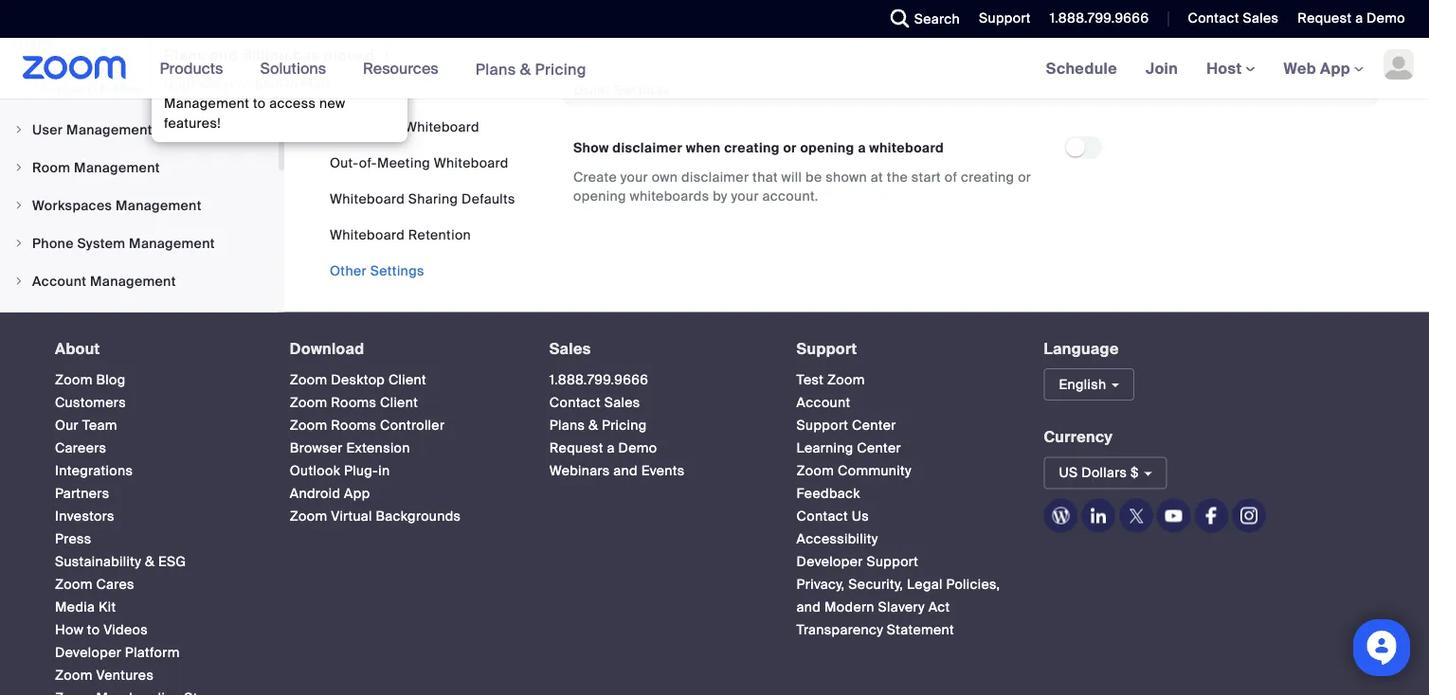 Task type: vqa. For each thing, say whether or not it's contained in the screenshot.
"creating" in the Create your own disclaimer that will be shown at the start of creating or opening whiteboards by your account.
yes



Task type: describe. For each thing, give the bounding box(es) containing it.
2 vertical spatial your
[[731, 188, 759, 205]]

request a demo
[[1298, 9, 1406, 27]]

in inside zoom desktop client zoom rooms client zoom rooms controller browser extension outlook plug-in android app zoom virtual backgrounds
[[378, 462, 390, 480]]

media kit link
[[55, 599, 116, 616]]

schedule
[[1046, 58, 1117, 78]]

when
[[686, 139, 721, 157]]

or inside 'create your own disclaimer that will be shown at the start of creating or opening whiteboards by your account.'
[[1018, 169, 1031, 186]]

virtual
[[331, 508, 372, 525]]

billing
[[242, 45, 289, 65]]

to inside zoom blog customers our team careers integrations partners investors press sustainability & esg zoom cares media kit how to videos developer platform zoom ventures
[[87, 621, 100, 639]]

other inside menu bar
[[330, 262, 367, 280]]

whiteboard retention
[[330, 226, 471, 244]]

investors
[[55, 508, 115, 525]]

web
[[1284, 58, 1316, 78]]

start
[[911, 169, 941, 186]]

other settings element
[[562, 76, 1379, 229]]

out-
[[330, 154, 359, 172]]

team
[[82, 417, 117, 434]]

whiteboard down of-
[[330, 190, 405, 208]]

0 horizontal spatial settings
[[370, 262, 424, 280]]

resources
[[363, 58, 438, 78]]

support up test zoom link
[[797, 339, 857, 359]]

our
[[55, 417, 79, 434]]

partners
[[55, 485, 109, 502]]

host
[[1207, 58, 1246, 78]]

0 vertical spatial other settings
[[573, 82, 671, 99]]

create your own disclaimer that will be shown at the start of creating or opening whiteboards by your account.
[[573, 169, 1031, 205]]

download link
[[290, 339, 364, 359]]

android
[[290, 485, 341, 502]]

and inside tooltip
[[209, 45, 238, 65]]

accessibility
[[797, 530, 878, 548]]

search
[[914, 10, 960, 27]]

access
[[269, 95, 316, 112]]

join
[[1146, 58, 1178, 78]]

that
[[753, 169, 778, 186]]

workspaces
[[32, 197, 112, 215]]

1 rooms from the top
[[331, 394, 377, 411]]

cares
[[96, 576, 134, 593]]

opening inside 'create your own disclaimer that will be shown at the start of creating or opening whiteboards by your account.'
[[573, 188, 626, 205]]

phone system management menu item
[[0, 226, 279, 262]]

zoom blog customers our team careers integrations partners investors press sustainability & esg zoom cares media kit how to videos developer platform zoom ventures
[[55, 371, 186, 684]]

plans and billing has moved tooltip
[[147, 35, 408, 142]]

english
[[1059, 376, 1106, 393]]

0 vertical spatial a
[[1355, 9, 1363, 27]]

1 vertical spatial client
[[380, 394, 418, 411]]

whiteboard sharing defaults
[[330, 190, 515, 208]]

will
[[782, 169, 802, 186]]

retention
[[408, 226, 471, 244]]

in-
[[330, 118, 348, 136]]

careers
[[55, 439, 106, 457]]

esg
[[158, 553, 186, 571]]

$
[[1131, 465, 1139, 482]]

solutions button
[[260, 38, 335, 99]]

test zoom link
[[797, 371, 865, 389]]

us
[[852, 508, 869, 525]]

transparency
[[797, 621, 883, 639]]

at
[[871, 169, 883, 186]]

whiteboard up "defaults" on the top left of page
[[434, 154, 509, 172]]

workspaces management
[[32, 197, 202, 215]]

moved
[[324, 45, 375, 65]]

privacy,
[[797, 576, 845, 593]]

feedback
[[797, 485, 860, 502]]

legal
[[907, 576, 943, 593]]

support center link
[[797, 417, 896, 434]]

browser extension link
[[290, 439, 410, 457]]

the
[[887, 169, 908, 186]]

download
[[290, 339, 364, 359]]

account management
[[32, 273, 176, 290]]

extension
[[346, 439, 410, 457]]

support right search in the right of the page
[[979, 9, 1031, 27]]

pricing inside product information navigation
[[535, 59, 587, 79]]

contact sales
[[1188, 9, 1279, 27]]

of
[[945, 169, 958, 186]]

search button
[[876, 0, 965, 38]]

to inside the "upgrade your plan in plan management to access new features!"
[[253, 95, 266, 112]]

management for room management
[[74, 159, 160, 177]]

partners link
[[55, 485, 109, 502]]

statement
[[887, 621, 954, 639]]

support down account link
[[797, 417, 849, 434]]

0 vertical spatial request
[[1298, 9, 1352, 27]]

act
[[928, 599, 950, 616]]

zoom logo image
[[23, 56, 127, 80]]

plan
[[255, 75, 283, 92]]

developer inside the test zoom account support center learning center zoom community feedback contact us accessibility developer support privacy, security, legal policies, and modern slavery act transparency statement
[[797, 553, 863, 571]]

browser
[[290, 439, 343, 457]]

sustainability & esg link
[[55, 553, 186, 571]]

upgrade your plan in plan management to access new features!
[[164, 75, 345, 132]]

room management menu item
[[0, 150, 279, 186]]

contact inside 1.888.799.9666 contact sales plans & pricing request a demo webinars and events
[[549, 394, 601, 411]]

blog
[[96, 371, 126, 389]]

products
[[160, 58, 223, 78]]

and inside the test zoom account support center learning center zoom community feedback contact us accessibility developer support privacy, security, legal policies, and modern slavery act transparency statement
[[797, 599, 821, 616]]

about
[[55, 339, 100, 359]]

0 horizontal spatial sales
[[549, 339, 591, 359]]

in-meeting whiteboard
[[330, 118, 479, 136]]

zoom desktop client link
[[290, 371, 426, 389]]

solutions
[[260, 58, 326, 78]]

test
[[797, 371, 824, 389]]

english button
[[1044, 369, 1135, 401]]

a inside other settings element
[[858, 139, 866, 157]]

new
[[319, 95, 345, 112]]

& inside product information navigation
[[520, 59, 531, 79]]

0 vertical spatial client
[[389, 371, 426, 389]]

us dollars $
[[1059, 465, 1139, 482]]

1 horizontal spatial opening
[[800, 139, 854, 157]]

sales link
[[549, 339, 591, 359]]

support up security,
[[867, 553, 919, 571]]

whiteboard retention link
[[330, 226, 471, 244]]

admin
[[11, 36, 51, 51]]

developer platform link
[[55, 644, 180, 662]]

modern
[[825, 599, 875, 616]]

customers
[[55, 394, 126, 411]]

plans for plans and billing has moved
[[164, 45, 206, 65]]

demo inside 1.888.799.9666 contact sales plans & pricing request a demo webinars and events
[[618, 439, 657, 457]]

your for create
[[621, 169, 648, 186]]

test zoom account support center learning center zoom community feedback contact us accessibility developer support privacy, security, legal policies, and modern slavery act transparency statement
[[797, 371, 1000, 639]]

account.
[[762, 188, 819, 205]]

& inside 1.888.799.9666 contact sales plans & pricing request a demo webinars and events
[[589, 417, 598, 434]]

contact inside the test zoom account support center learning center zoom community feedback contact us accessibility developer support privacy, security, legal policies, and modern slavery act transparency statement
[[797, 508, 848, 525]]



Task type: locate. For each thing, give the bounding box(es) containing it.
2 horizontal spatial your
[[731, 188, 759, 205]]

3 right image from the top
[[13, 276, 25, 288]]

sales up host dropdown button
[[1243, 9, 1279, 27]]

1 horizontal spatial plans
[[475, 59, 516, 79]]

other down whiteboard retention link
[[330, 262, 367, 280]]

how
[[55, 621, 84, 639]]

policies,
[[946, 576, 1000, 593]]

show disclaimer when creating or opening a whiteboard
[[573, 139, 944, 157]]

1.888.799.9666 for 1.888.799.9666
[[1050, 9, 1149, 27]]

1 horizontal spatial app
[[1320, 58, 1351, 78]]

0 horizontal spatial your
[[224, 75, 251, 92]]

2 menu item from the top
[[0, 302, 279, 338]]

0 horizontal spatial app
[[344, 485, 370, 502]]

contact down 1.888.799.9666 link
[[549, 394, 601, 411]]

close image
[[372, 46, 402, 64]]

right image inside 'user management' menu item
[[13, 125, 25, 136]]

0 vertical spatial in
[[286, 75, 298, 92]]

host button
[[1207, 58, 1255, 78]]

0 vertical spatial contact
[[1188, 9, 1239, 27]]

whiteboard up out-of-meeting whiteboard link
[[405, 118, 479, 136]]

dollars
[[1082, 465, 1127, 482]]

2 vertical spatial sales
[[604, 394, 640, 411]]

1 vertical spatial 1.888.799.9666
[[549, 371, 649, 389]]

a up shown
[[858, 139, 866, 157]]

2 vertical spatial and
[[797, 599, 821, 616]]

request inside 1.888.799.9666 contact sales plans & pricing request a demo webinars and events
[[549, 439, 604, 457]]

0 vertical spatial 1.888.799.9666
[[1050, 9, 1149, 27]]

right image left phone
[[13, 238, 25, 250]]

1 vertical spatial and
[[614, 462, 638, 480]]

and
[[209, 45, 238, 65], [614, 462, 638, 480], [797, 599, 821, 616]]

zoom rooms controller link
[[290, 417, 445, 434]]

disclaimer inside 'create your own disclaimer that will be shown at the start of creating or opening whiteboards by your account.'
[[682, 169, 749, 186]]

accessibility link
[[797, 530, 878, 548]]

management inside "menu item"
[[116, 197, 202, 215]]

client
[[389, 371, 426, 389], [380, 394, 418, 411]]

1 vertical spatial opening
[[573, 188, 626, 205]]

zoom desktop client zoom rooms client zoom rooms controller browser extension outlook plug-in android app zoom virtual backgrounds
[[290, 371, 461, 525]]

0 vertical spatial opening
[[800, 139, 854, 157]]

1.888.799.9666 up schedule link
[[1050, 9, 1149, 27]]

other up "show"
[[573, 82, 611, 99]]

1 vertical spatial demo
[[618, 439, 657, 457]]

product information navigation
[[146, 38, 601, 100]]

user management
[[32, 121, 152, 139]]

platform
[[125, 644, 180, 662]]

in inside the "upgrade your plan in plan management to access new features!"
[[286, 75, 298, 92]]

your for upgrade
[[224, 75, 251, 92]]

zoom virtual backgrounds link
[[290, 508, 461, 525]]

banner containing products
[[0, 38, 1429, 100]]

investors link
[[55, 508, 115, 525]]

creating up that
[[724, 139, 780, 157]]

management for account management
[[90, 273, 176, 290]]

rooms down desktop
[[331, 394, 377, 411]]

creating inside 'create your own disclaimer that will be shown at the start of creating or opening whiteboards by your account.'
[[961, 169, 1014, 186]]

0 vertical spatial creating
[[724, 139, 780, 157]]

pricing up webinars and events link
[[602, 417, 647, 434]]

2 horizontal spatial and
[[797, 599, 821, 616]]

account down test zoom link
[[797, 394, 851, 411]]

sales down 1.888.799.9666 link
[[604, 394, 640, 411]]

other settings link
[[330, 262, 424, 280]]

developer support link
[[797, 553, 919, 571]]

right image for user
[[13, 125, 25, 136]]

2 rooms from the top
[[331, 417, 377, 434]]

sales up 1.888.799.9666 link
[[549, 339, 591, 359]]

menu item up 'user management' menu item
[[0, 71, 279, 110]]

0 vertical spatial disclaimer
[[613, 139, 683, 157]]

1 vertical spatial your
[[621, 169, 648, 186]]

app inside meetings navigation
[[1320, 58, 1351, 78]]

0 horizontal spatial request
[[549, 439, 604, 457]]

1.888.799.9666 for 1.888.799.9666 contact sales plans & pricing request a demo webinars and events
[[549, 371, 649, 389]]

0 vertical spatial pricing
[[535, 59, 587, 79]]

0 horizontal spatial account
[[32, 273, 87, 290]]

in down extension
[[378, 462, 390, 480]]

press link
[[55, 530, 92, 548]]

right image inside room management menu item
[[13, 163, 25, 174]]

contact up host
[[1188, 9, 1239, 27]]

right image for room management
[[13, 163, 25, 174]]

0 vertical spatial or
[[783, 139, 797, 157]]

support link
[[965, 0, 1036, 38], [979, 9, 1031, 27], [797, 339, 857, 359]]

meeting
[[377, 154, 430, 172]]

1 vertical spatial disclaimer
[[682, 169, 749, 186]]

request up webinars
[[549, 439, 604, 457]]

plans up webinars
[[549, 417, 585, 434]]

privacy, security, legal policies, and modern slavery act transparency statement link
[[797, 576, 1000, 639]]

management up features!
[[164, 95, 249, 112]]

right image
[[13, 163, 25, 174], [13, 200, 25, 212], [13, 276, 25, 288]]

1 vertical spatial center
[[857, 439, 901, 457]]

management
[[164, 95, 249, 112], [66, 121, 152, 139], [74, 159, 160, 177], [116, 197, 202, 215], [129, 235, 215, 253], [90, 273, 176, 290]]

1.888.799.9666 button up schedule at the top right
[[1036, 0, 1154, 38]]

your inside the "upgrade your plan in plan management to access new features!"
[[224, 75, 251, 92]]

outlook plug-in link
[[290, 462, 390, 480]]

1 vertical spatial rooms
[[331, 417, 377, 434]]

defaults
[[462, 190, 515, 208]]

us dollars $ button
[[1044, 457, 1167, 490]]

0 vertical spatial other
[[573, 82, 611, 99]]

menu item down account management menu item
[[0, 302, 279, 338]]

2 horizontal spatial a
[[1355, 9, 1363, 27]]

management down phone system management menu item
[[90, 273, 176, 290]]

in-meeting whiteboard link
[[330, 118, 479, 136]]

0 vertical spatial rooms
[[331, 394, 377, 411]]

menu bar
[[330, 118, 515, 281]]

account inside menu item
[[32, 273, 87, 290]]

0 horizontal spatial in
[[286, 75, 298, 92]]

integrations
[[55, 462, 133, 480]]

management for workspaces management
[[116, 197, 202, 215]]

in
[[286, 75, 298, 92], [378, 462, 390, 480]]

0 vertical spatial menu item
[[0, 71, 279, 110]]

1 vertical spatial a
[[858, 139, 866, 157]]

plans for plans & pricing
[[475, 59, 516, 79]]

whiteboards
[[630, 188, 709, 205]]

1 vertical spatial or
[[1018, 169, 1031, 186]]

management for user management
[[66, 121, 152, 139]]

right image inside account management menu item
[[13, 276, 25, 288]]

1.888.799.9666 button up schedule link
[[1050, 9, 1149, 27]]

user management menu item
[[0, 112, 279, 148]]

a up webinars and events link
[[607, 439, 615, 457]]

1 vertical spatial settings
[[370, 262, 424, 280]]

and inside 1.888.799.9666 contact sales plans & pricing request a demo webinars and events
[[614, 462, 638, 480]]

zoom community link
[[797, 462, 912, 480]]

2 horizontal spatial sales
[[1243, 9, 1279, 27]]

out-of-meeting whiteboard link
[[330, 154, 509, 172]]

1 horizontal spatial sales
[[604, 394, 640, 411]]

0 vertical spatial to
[[253, 95, 266, 112]]

demo
[[1367, 9, 1406, 27], [618, 439, 657, 457]]

1 vertical spatial menu item
[[0, 302, 279, 338]]

0 vertical spatial your
[[224, 75, 251, 92]]

whiteboard
[[869, 139, 944, 157]]

0 vertical spatial account
[[32, 273, 87, 290]]

pricing up "show"
[[535, 59, 587, 79]]

1 horizontal spatial and
[[614, 462, 638, 480]]

plans inside 1.888.799.9666 contact sales plans & pricing request a demo webinars and events
[[549, 417, 585, 434]]

us
[[1059, 465, 1078, 482]]

a up web app dropdown button on the top
[[1355, 9, 1363, 27]]

and left billing
[[209, 45, 238, 65]]

your left own
[[621, 169, 648, 186]]

admin menu menu
[[0, 71, 279, 340]]

account inside the test zoom account support center learning center zoom community feedback contact us accessibility developer support privacy, security, legal policies, and modern slavery act transparency statement
[[797, 394, 851, 411]]

sales inside 1.888.799.9666 contact sales plans & pricing request a demo webinars and events
[[604, 394, 640, 411]]

contact down feedback
[[797, 508, 848, 525]]

1 right image from the top
[[13, 163, 25, 174]]

1 vertical spatial creating
[[961, 169, 1014, 186]]

1 horizontal spatial in
[[378, 462, 390, 480]]

& inside zoom blog customers our team careers integrations partners investors press sustainability & esg zoom cares media kit how to videos developer platform zoom ventures
[[145, 553, 155, 571]]

media
[[55, 599, 95, 616]]

pricing inside 1.888.799.9666 contact sales plans & pricing request a demo webinars and events
[[602, 417, 647, 434]]

1 vertical spatial request
[[549, 439, 604, 457]]

create
[[573, 169, 617, 186]]

2 right image from the top
[[13, 200, 25, 212]]

app
[[1320, 58, 1351, 78], [344, 485, 370, 502]]

1 vertical spatial in
[[378, 462, 390, 480]]

demo up webinars and events link
[[618, 439, 657, 457]]

0 horizontal spatial developer
[[55, 644, 121, 662]]

1 horizontal spatial 1.888.799.9666
[[1050, 9, 1149, 27]]

1 horizontal spatial other
[[573, 82, 611, 99]]

1.888.799.9666
[[1050, 9, 1149, 27], [549, 371, 649, 389]]

community
[[838, 462, 912, 480]]

0 vertical spatial sales
[[1243, 9, 1279, 27]]

1 vertical spatial pricing
[[602, 417, 647, 434]]

products button
[[160, 38, 232, 99]]

1 horizontal spatial contact
[[797, 508, 848, 525]]

learning
[[797, 439, 854, 457]]

menu item
[[0, 71, 279, 110], [0, 302, 279, 338]]

right image inside phone system management menu item
[[13, 238, 25, 250]]

disclaimer up the by at top
[[682, 169, 749, 186]]

app right web
[[1320, 58, 1351, 78]]

0 horizontal spatial or
[[783, 139, 797, 157]]

slavery
[[878, 599, 925, 616]]

1 vertical spatial account
[[797, 394, 851, 411]]

banner
[[0, 38, 1429, 100]]

app inside zoom desktop client zoom rooms client zoom rooms controller browser extension outlook plug-in android app zoom virtual backgrounds
[[344, 485, 370, 502]]

0 horizontal spatial to
[[87, 621, 100, 639]]

plans up upgrade
[[164, 45, 206, 65]]

1 horizontal spatial &
[[520, 59, 531, 79]]

app down plug-
[[344, 485, 370, 502]]

1 vertical spatial contact
[[549, 394, 601, 411]]

0 vertical spatial demo
[[1367, 9, 1406, 27]]

1 horizontal spatial or
[[1018, 169, 1031, 186]]

0 horizontal spatial 1.888.799.9666
[[549, 371, 649, 389]]

plan
[[301, 75, 330, 92]]

about link
[[55, 339, 100, 359]]

developer down how to videos link
[[55, 644, 121, 662]]

settings inside other settings element
[[615, 82, 671, 99]]

management inside the "upgrade your plan in plan management to access new features!"
[[164, 95, 249, 112]]

1 horizontal spatial developer
[[797, 553, 863, 571]]

account management menu item
[[0, 264, 279, 300]]

1 horizontal spatial account
[[797, 394, 851, 411]]

right image for account management
[[13, 276, 25, 288]]

right image left room
[[13, 163, 25, 174]]

center up community on the right bottom of page
[[857, 439, 901, 457]]

0 horizontal spatial other
[[330, 262, 367, 280]]

opening down create
[[573, 188, 626, 205]]

system
[[77, 235, 125, 253]]

2 vertical spatial contact
[[797, 508, 848, 525]]

1 vertical spatial right image
[[13, 200, 25, 212]]

creating right of
[[961, 169, 1014, 186]]

0 vertical spatial right image
[[13, 125, 25, 136]]

right image
[[13, 125, 25, 136], [13, 238, 25, 250]]

1.888.799.9666 inside 1.888.799.9666 contact sales plans & pricing request a demo webinars and events
[[549, 371, 649, 389]]

right image for phone
[[13, 238, 25, 250]]

management up workspaces management
[[74, 159, 160, 177]]

room management
[[32, 159, 160, 177]]

2 right image from the top
[[13, 238, 25, 250]]

whiteboard
[[405, 118, 479, 136], [434, 154, 509, 172], [330, 190, 405, 208], [330, 226, 405, 244]]

right image left workspaces
[[13, 200, 25, 212]]

1 menu item from the top
[[0, 71, 279, 110]]

and down privacy,
[[797, 599, 821, 616]]

right image for workspaces management
[[13, 200, 25, 212]]

0 vertical spatial developer
[[797, 553, 863, 571]]

demo up profile picture
[[1367, 9, 1406, 27]]

a
[[1355, 9, 1363, 27], [858, 139, 866, 157], [607, 439, 615, 457]]

customers link
[[55, 394, 126, 411]]

disclaimer up own
[[613, 139, 683, 157]]

developer down accessibility at the bottom of the page
[[797, 553, 863, 571]]

1 horizontal spatial demo
[[1367, 9, 1406, 27]]

0 vertical spatial right image
[[13, 163, 25, 174]]

whiteboard sharing defaults link
[[330, 190, 515, 208]]

plans and billing has moved
[[164, 45, 375, 65]]

1 horizontal spatial creating
[[961, 169, 1014, 186]]

and left "events"
[[614, 462, 638, 480]]

your left plan
[[224, 75, 251, 92]]

workspaces management menu item
[[0, 188, 279, 224]]

integrations link
[[55, 462, 133, 480]]

other settings down whiteboard retention link
[[330, 262, 424, 280]]

features!
[[164, 115, 221, 132]]

whiteboard up other settings link
[[330, 226, 405, 244]]

management up room management
[[66, 121, 152, 139]]

how to videos link
[[55, 621, 148, 639]]

ventures
[[96, 667, 154, 684]]

1 horizontal spatial your
[[621, 169, 648, 186]]

by
[[713, 188, 728, 205]]

in up access
[[286, 75, 298, 92]]

2 vertical spatial right image
[[13, 276, 25, 288]]

management down workspaces management "menu item"
[[129, 235, 215, 253]]

profile picture image
[[1384, 49, 1414, 80]]

show
[[573, 139, 609, 157]]

a inside 1.888.799.9666 contact sales plans & pricing request a demo webinars and events
[[607, 439, 615, 457]]

0 horizontal spatial pricing
[[535, 59, 587, 79]]

0 horizontal spatial demo
[[618, 439, 657, 457]]

1 vertical spatial &
[[589, 417, 598, 434]]

0 vertical spatial settings
[[615, 82, 671, 99]]

1 horizontal spatial settings
[[615, 82, 671, 99]]

right image inside workspaces management "menu item"
[[13, 200, 25, 212]]

rooms down zoom rooms client link
[[331, 417, 377, 434]]

2 vertical spatial &
[[145, 553, 155, 571]]

2 horizontal spatial contact
[[1188, 9, 1239, 27]]

request a demo link
[[1284, 0, 1429, 38], [1298, 9, 1406, 27], [549, 439, 657, 457]]

plans inside product information navigation
[[475, 59, 516, 79]]

1 horizontal spatial to
[[253, 95, 266, 112]]

0 horizontal spatial creating
[[724, 139, 780, 157]]

opening up be
[[800, 139, 854, 157]]

0 vertical spatial &
[[520, 59, 531, 79]]

0 horizontal spatial and
[[209, 45, 238, 65]]

kit
[[99, 599, 116, 616]]

0 horizontal spatial plans
[[164, 45, 206, 65]]

disclaimer
[[613, 139, 683, 157], [682, 169, 749, 186]]

2 horizontal spatial plans
[[549, 417, 585, 434]]

to down plan
[[253, 95, 266, 112]]

account down phone
[[32, 273, 87, 290]]

0 vertical spatial app
[[1320, 58, 1351, 78]]

other settings up "show"
[[573, 82, 671, 99]]

to down media kit link
[[87, 621, 100, 639]]

account link
[[797, 394, 851, 411]]

zoom blog link
[[55, 371, 126, 389]]

android app link
[[290, 485, 370, 502]]

out-of-meeting whiteboard
[[330, 154, 509, 172]]

other
[[573, 82, 611, 99], [330, 262, 367, 280]]

request up web app dropdown button on the top
[[1298, 9, 1352, 27]]

other settings inside menu bar
[[330, 262, 424, 280]]

your right the by at top
[[731, 188, 759, 205]]

1.888.799.9666 down 'sales' link
[[549, 371, 649, 389]]

plans inside tooltip
[[164, 45, 206, 65]]

0 vertical spatial center
[[852, 417, 896, 434]]

or right of
[[1018, 169, 1031, 186]]

1 vertical spatial sales
[[549, 339, 591, 359]]

web app button
[[1284, 58, 1364, 78]]

management down room management menu item
[[116, 197, 202, 215]]

1 vertical spatial right image
[[13, 238, 25, 250]]

feedback button
[[797, 485, 860, 502]]

0 horizontal spatial other settings
[[330, 262, 424, 280]]

1 right image from the top
[[13, 125, 25, 136]]

1 horizontal spatial request
[[1298, 9, 1352, 27]]

2 horizontal spatial &
[[589, 417, 598, 434]]

1 vertical spatial app
[[344, 485, 370, 502]]

plans right resources dropdown button
[[475, 59, 516, 79]]

right image left account management on the top of the page
[[13, 276, 25, 288]]

sales
[[1243, 9, 1279, 27], [549, 339, 591, 359], [604, 394, 640, 411]]

or up will
[[783, 139, 797, 157]]

own
[[652, 169, 678, 186]]

meetings navigation
[[1032, 38, 1429, 100]]

settings up own
[[615, 82, 671, 99]]

menu bar containing in-meeting whiteboard
[[330, 118, 515, 281]]

request
[[1298, 9, 1352, 27], [549, 439, 604, 457]]

0 horizontal spatial &
[[145, 553, 155, 571]]

settings down whiteboard retention link
[[370, 262, 424, 280]]

right image left user
[[13, 125, 25, 136]]

developer inside zoom blog customers our team careers integrations partners investors press sustainability & esg zoom cares media kit how to videos developer platform zoom ventures
[[55, 644, 121, 662]]

center up learning center link on the right of page
[[852, 417, 896, 434]]

currency
[[1044, 428, 1113, 447]]



